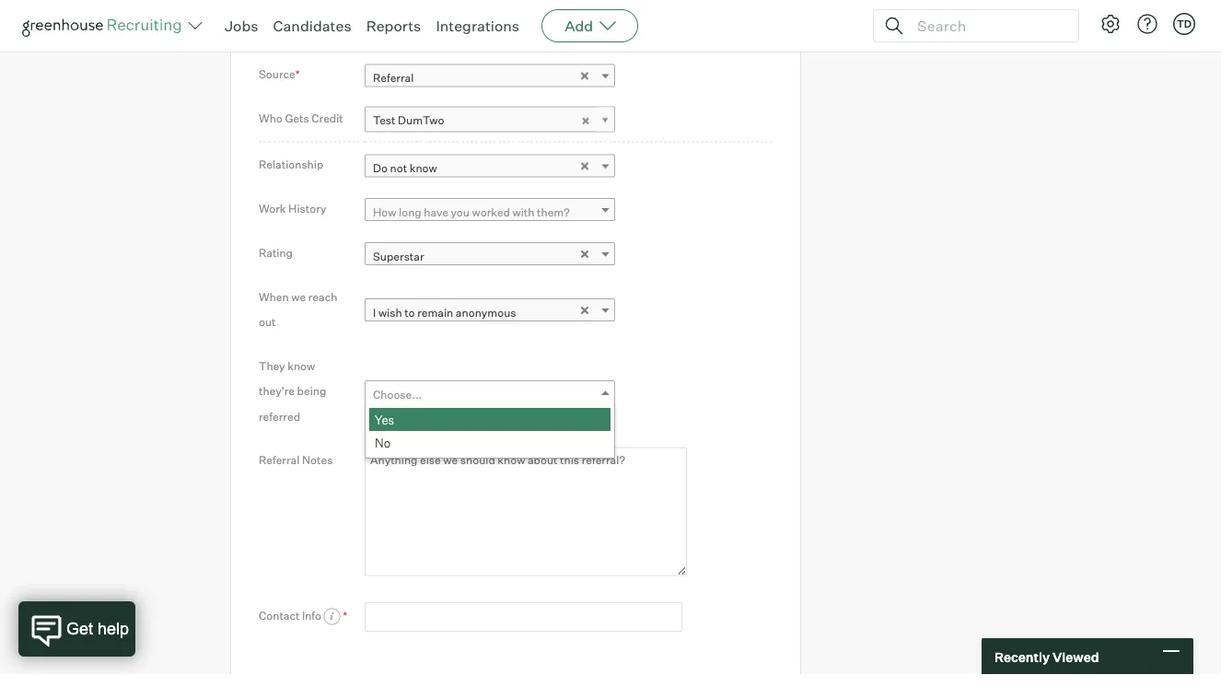 Task type: locate. For each thing, give the bounding box(es) containing it.
attach dropbox google drive paste
[[365, 21, 589, 37]]

candidates link
[[273, 17, 352, 35]]

td button
[[1173, 13, 1196, 35]]

referral left notes
[[259, 453, 300, 467]]

1 vertical spatial referral
[[259, 453, 300, 467]]

choose...
[[373, 387, 422, 401]]

know up being
[[288, 359, 315, 372]]

when
[[259, 290, 289, 303]]

superstar
[[373, 249, 424, 263]]

attach
[[365, 21, 405, 37]]

greenhouse recruiting image
[[22, 15, 188, 37]]

cover letter
[[259, 23, 319, 36]]

add
[[565, 17, 593, 35]]

referral for referral notes
[[259, 453, 300, 467]]

0 vertical spatial *
[[295, 67, 300, 81]]

* right info
[[343, 608, 347, 622]]

you
[[451, 205, 470, 219]]

who gets credit
[[259, 111, 343, 125]]

worked
[[472, 205, 510, 219]]

1 horizontal spatial know
[[410, 161, 437, 175]]

test dumtwo link
[[365, 106, 615, 133]]

know
[[410, 161, 437, 175], [288, 359, 315, 372]]

when we reach out
[[259, 290, 337, 329]]

jobs
[[225, 17, 258, 35]]

referral inside referral link
[[373, 71, 414, 85]]

how long have you worked with them? link
[[365, 198, 615, 225]]

know right 'not'
[[410, 161, 437, 175]]

not
[[390, 161, 407, 175]]

know inside do not know link
[[410, 161, 437, 175]]

source
[[259, 67, 295, 81]]

with
[[513, 205, 535, 219]]

Search text field
[[913, 12, 1062, 39]]

rating
[[259, 246, 293, 259]]

do
[[373, 161, 388, 175]]

reach
[[308, 290, 337, 303]]

yes no
[[375, 412, 394, 450]]

configure image
[[1100, 13, 1122, 35]]

test
[[373, 113, 396, 127]]

referral up 'test'
[[373, 71, 414, 85]]

work
[[259, 202, 286, 215]]

letter
[[291, 23, 319, 36]]

i wish to remain anonymous
[[373, 306, 516, 319]]

0 vertical spatial referral
[[373, 71, 414, 85]]

1 horizontal spatial *
[[343, 608, 347, 622]]

they
[[259, 359, 285, 372]]

0 vertical spatial know
[[410, 161, 437, 175]]

referral
[[373, 71, 414, 85], [259, 453, 300, 467]]

test dumtwo
[[373, 113, 444, 127]]

have
[[424, 205, 449, 219]]

paste
[[555, 21, 589, 37]]

0 horizontal spatial referral
[[259, 453, 300, 467]]

* up the 'gets'
[[295, 67, 300, 81]]

contact info
[[259, 608, 324, 622]]

recently
[[995, 649, 1050, 665]]

0 horizontal spatial know
[[288, 359, 315, 372]]

notes
[[302, 453, 333, 467]]

know inside they know they're being referred
[[288, 359, 315, 372]]

1 horizontal spatial referral
[[373, 71, 414, 85]]

relationship
[[259, 158, 324, 171]]

0 horizontal spatial *
[[295, 67, 300, 81]]

None text field
[[365, 602, 683, 632]]

*
[[295, 67, 300, 81], [343, 608, 347, 622]]

no
[[375, 435, 391, 450]]

1 vertical spatial know
[[288, 359, 315, 372]]

long
[[399, 205, 422, 219]]



Task type: describe. For each thing, give the bounding box(es) containing it.
history
[[288, 202, 327, 215]]

work history
[[259, 202, 327, 215]]

remain
[[417, 306, 453, 319]]

do not know link
[[365, 154, 615, 181]]

being
[[297, 384, 326, 398]]

integrations
[[436, 17, 520, 35]]

candidates
[[273, 17, 352, 35]]

to
[[404, 306, 415, 319]]

credit
[[312, 111, 343, 125]]

them?
[[537, 205, 570, 219]]

recently viewed
[[995, 649, 1099, 665]]

out
[[259, 315, 276, 329]]

google drive link
[[471, 21, 552, 37]]

they know they're being referred
[[259, 359, 326, 423]]

we
[[291, 290, 306, 303]]

td button
[[1170, 9, 1199, 39]]

add button
[[542, 9, 638, 42]]

google
[[471, 21, 514, 37]]

jobs link
[[225, 17, 258, 35]]

who
[[259, 111, 283, 125]]

integrations link
[[436, 17, 520, 35]]

superstar link
[[365, 242, 615, 269]]

dropbox
[[412, 21, 464, 37]]

paste link
[[555, 21, 589, 37]]

choose... link
[[365, 380, 615, 407]]

dumtwo
[[398, 113, 444, 127]]

referred
[[259, 409, 300, 423]]

wish
[[378, 306, 402, 319]]

yes
[[375, 412, 394, 427]]

attach link
[[365, 21, 409, 37]]

source *
[[259, 67, 300, 81]]

info
[[302, 608, 322, 622]]

drive
[[517, 21, 549, 37]]

referral for referral
[[373, 71, 414, 85]]

Referral Notes text field
[[365, 447, 687, 576]]

they're
[[259, 384, 295, 398]]

1 vertical spatial *
[[343, 608, 347, 622]]

i
[[373, 306, 376, 319]]

dropbox link
[[412, 21, 468, 37]]

reports link
[[366, 17, 421, 35]]

anonymous
[[456, 306, 516, 319]]

reports
[[366, 17, 421, 35]]

how
[[373, 205, 397, 219]]

cover
[[259, 23, 289, 36]]

contact
[[259, 608, 300, 622]]

referral notes
[[259, 453, 333, 467]]

viewed
[[1053, 649, 1099, 665]]

do not know
[[373, 161, 437, 175]]

gets
[[285, 111, 309, 125]]

td
[[1177, 18, 1192, 30]]

i wish to remain anonymous link
[[365, 299, 615, 325]]

how long have you worked with them?
[[373, 205, 570, 219]]

referral link
[[365, 64, 615, 91]]



Task type: vqa. For each thing, say whether or not it's contained in the screenshot.
We on the left of page
yes



